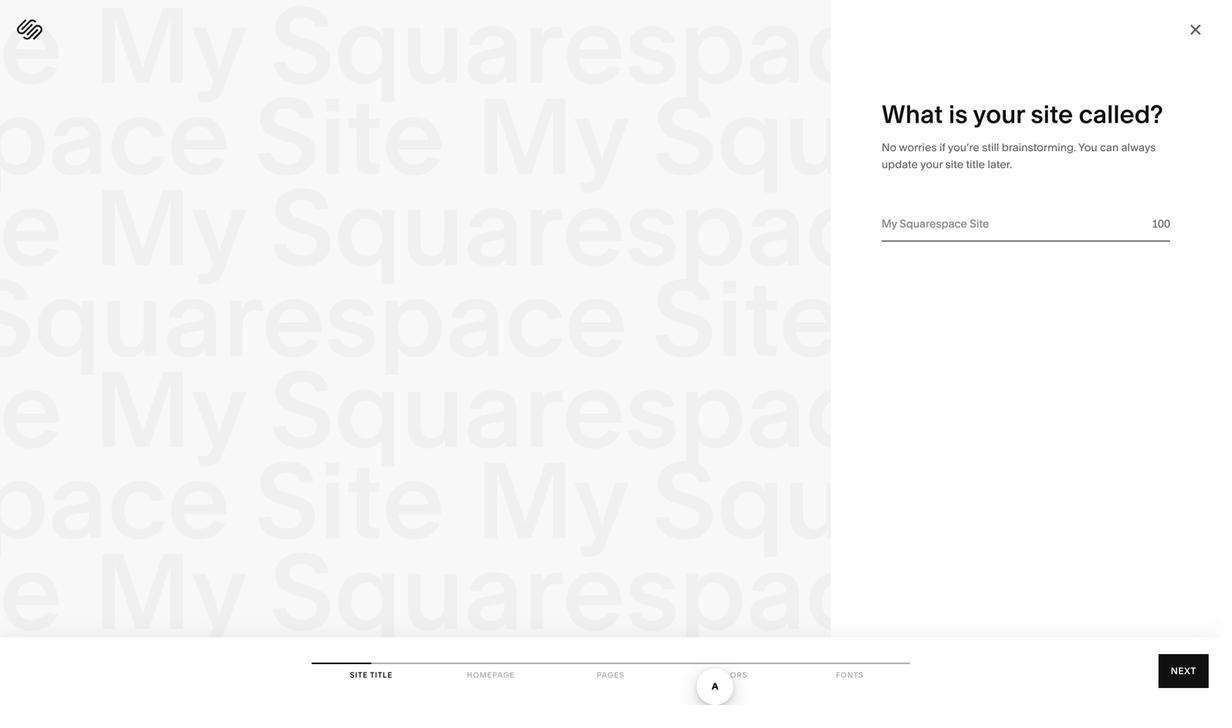 Task type: locate. For each thing, give the bounding box(es) containing it.
what
[[882, 99, 943, 129]]

brainstorming.
[[1002, 141, 1077, 154]]

your down if
[[921, 158, 943, 171]]

0 vertical spatial site
[[1031, 99, 1073, 129]]

site down you're at the right of page
[[946, 158, 964, 171]]

later.
[[988, 158, 1013, 171]]

0 horizontal spatial your
[[921, 158, 943, 171]]

is
[[949, 99, 968, 129]]

1 vertical spatial site
[[946, 158, 964, 171]]

next
[[1171, 666, 1197, 677]]

site
[[350, 671, 368, 680]]

1 horizontal spatial site
[[1031, 99, 1073, 129]]

0 horizontal spatial site
[[946, 158, 964, 171]]

1 vertical spatial your
[[921, 158, 943, 171]]

your
[[973, 99, 1025, 129], [921, 158, 943, 171]]

can
[[1100, 141, 1119, 154]]

fonts
[[836, 671, 864, 680]]

site
[[1031, 99, 1073, 129], [946, 158, 964, 171]]

My Squarespace Site text field
[[882, 215, 1144, 232]]

0 vertical spatial your
[[973, 99, 1025, 129]]

100
[[1152, 217, 1171, 230]]

site up brainstorming.
[[1031, 99, 1073, 129]]

you
[[1079, 141, 1098, 154]]

site inside no worries if you're still brainstorming. you can always update your site title later.
[[946, 158, 964, 171]]

your up still
[[973, 99, 1025, 129]]

no worries if you're still brainstorming. you can always update your site title later.
[[882, 141, 1156, 171]]

you're
[[948, 141, 980, 154]]

called?
[[1079, 99, 1164, 129]]



Task type: describe. For each thing, give the bounding box(es) containing it.
still
[[982, 141, 1000, 154]]

pages
[[597, 671, 625, 680]]

title
[[370, 671, 393, 680]]

what is your site called?
[[882, 99, 1164, 129]]

if
[[940, 141, 946, 154]]

title
[[966, 158, 985, 171]]

your inside no worries if you're still brainstorming. you can always update your site title later.
[[921, 158, 943, 171]]

update
[[882, 158, 918, 171]]

always
[[1122, 141, 1156, 154]]

no
[[882, 141, 897, 154]]

colors
[[713, 671, 748, 680]]

homepage
[[467, 671, 515, 680]]

next button
[[1159, 654, 1209, 688]]

1 horizontal spatial your
[[973, 99, 1025, 129]]

worries
[[899, 141, 937, 154]]

site title
[[350, 671, 393, 680]]



Task type: vqa. For each thing, say whether or not it's contained in the screenshot.
still
yes



